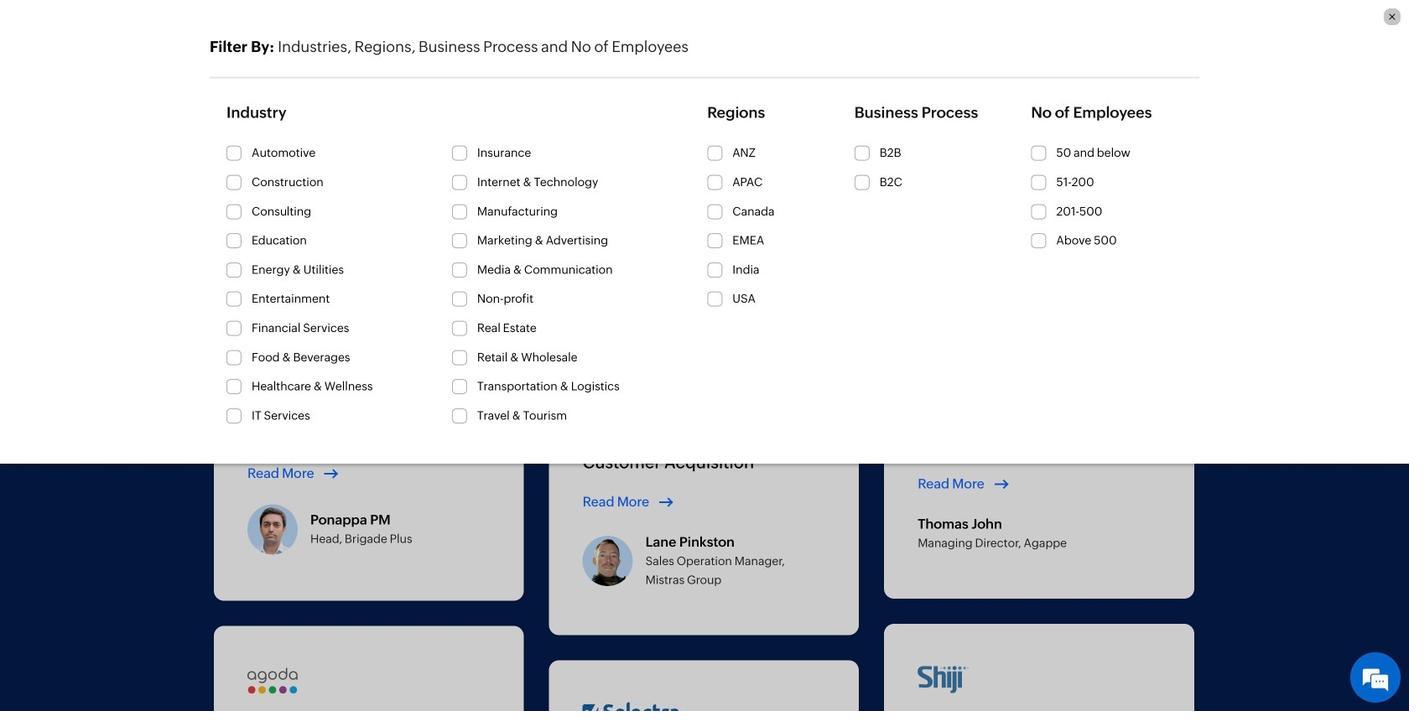 Task type: describe. For each thing, give the bounding box(es) containing it.
greg robinson image
[[1376, 8, 1406, 38]]



Task type: vqa. For each thing, say whether or not it's contained in the screenshot.
Greg Robinson image
yes



